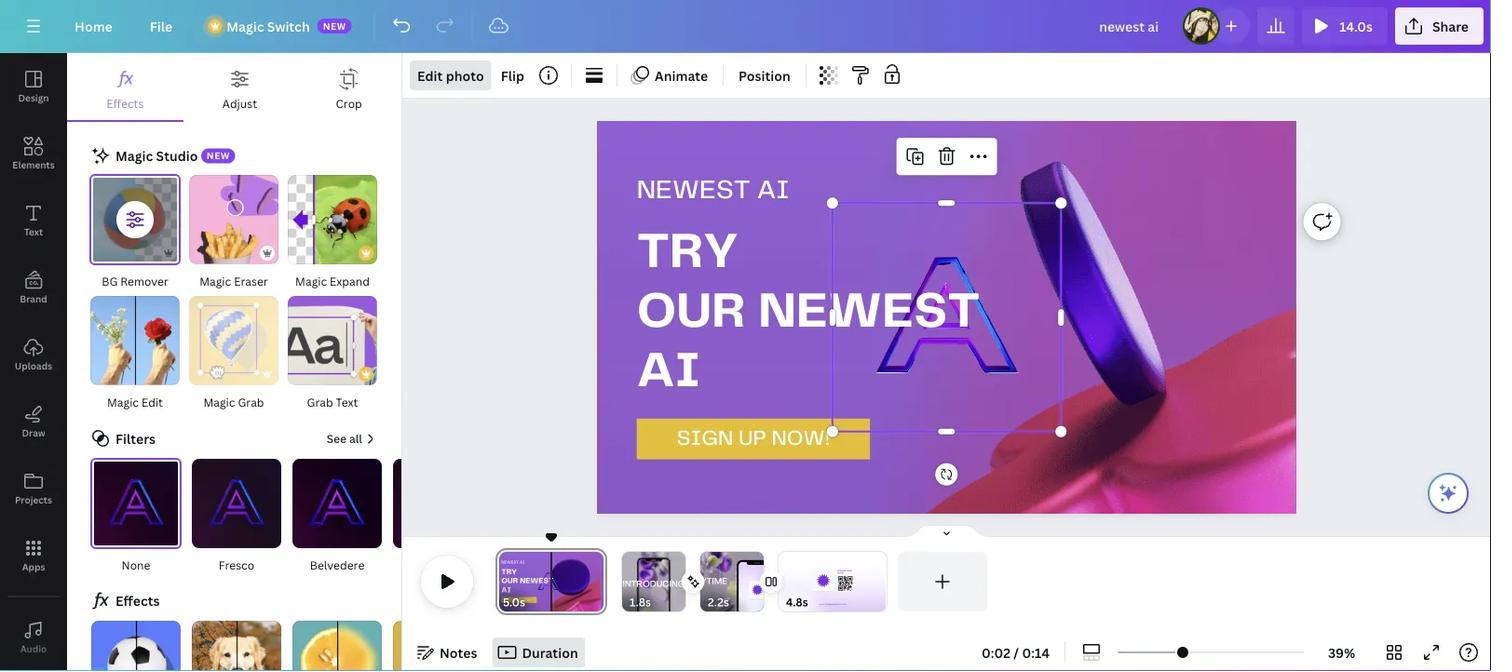 Task type: locate. For each thing, give the bounding box(es) containing it.
edit
[[417, 67, 443, 84], [142, 395, 163, 410]]

trimming, start edge slider
[[496, 553, 513, 612], [622, 553, 636, 612], [701, 553, 714, 612], [779, 553, 792, 612]]

trimming, end edge slider left 1.8s
[[591, 553, 608, 612]]

0 vertical spatial text
[[24, 226, 43, 238]]

1 horizontal spatial grab
[[307, 395, 333, 410]]

draw
[[22, 427, 45, 439]]

trimming, start edge slider inside introducing button
[[622, 553, 636, 612]]

magic up filters at the left bottom
[[107, 395, 139, 410]]

apps button
[[0, 523, 67, 590]]

design button
[[0, 53, 67, 120]]

text up the brand button
[[24, 226, 43, 238]]

trimming, start edge slider left the page title "text box"
[[496, 553, 513, 612]]

0 vertical spatial newest
[[637, 179, 751, 204]]

magic eraser button
[[188, 174, 280, 292]]

new
[[323, 20, 346, 32], [207, 150, 230, 162]]

crop button
[[297, 53, 402, 120]]

1 trimming, start edge slider from the left
[[496, 553, 513, 612]]

4.8s button
[[787, 594, 809, 612]]

1.8s
[[630, 595, 651, 610]]

0 horizontal spatial text
[[24, 226, 43, 238]]

adjust
[[223, 96, 257, 111]]

flip
[[501, 67, 525, 84]]

effects up magic studio new
[[106, 96, 144, 111]]

sign
[[677, 429, 734, 450]]

0 horizontal spatial new
[[207, 150, 230, 162]]

0 horizontal spatial newest
[[637, 179, 751, 204]]

edit left "photo"
[[417, 67, 443, 84]]

projects
[[15, 494, 52, 506]]

trimming, end edge slider right download now
[[874, 553, 887, 612]]

5.0s
[[503, 595, 526, 610]]

download now
[[838, 571, 852, 575]]

magic switch
[[227, 17, 310, 35]]

text inside side panel tab list
[[24, 226, 43, 238]]

0 vertical spatial new
[[323, 20, 346, 32]]

trimming, start edge slider right introducing
[[701, 553, 714, 612]]

2 trimming, end edge slider from the left
[[673, 553, 686, 612]]

1 grab from the left
[[238, 395, 264, 410]]

trimming, end edge slider
[[591, 553, 608, 612], [673, 553, 686, 612], [751, 553, 764, 612], [874, 553, 887, 612]]

grab left grab text
[[238, 395, 264, 410]]

trimming, end edge slider for 2.2s
[[751, 553, 764, 612]]

effects
[[106, 96, 144, 111], [116, 593, 160, 611]]

ai
[[757, 179, 790, 204], [637, 349, 701, 397]]

4.8s
[[787, 595, 809, 610]]

home link
[[60, 7, 127, 45]]

3 trimming, start edge slider from the left
[[701, 553, 714, 612]]

apps
[[22, 561, 45, 574]]

magic for magic studio new
[[116, 147, 153, 164]]

39%
[[1329, 644, 1356, 662]]

elements
[[12, 158, 55, 171]]

text
[[24, 226, 43, 238], [336, 395, 358, 410]]

0 horizontal spatial edit
[[142, 395, 163, 410]]

audio button
[[0, 605, 67, 672]]

now
[[838, 573, 844, 575]]

filters
[[116, 430, 156, 448]]

1 horizontal spatial edit
[[417, 67, 443, 84]]

switch
[[267, 17, 310, 35]]

canva assistant image
[[1438, 483, 1460, 505]]

1 vertical spatial edit
[[142, 395, 163, 410]]

magic eraser
[[200, 274, 268, 289]]

magic left studio
[[116, 147, 153, 164]]

design
[[18, 91, 49, 104]]

trimming, start edge slider inside anytime button
[[701, 553, 714, 612]]

5.0s button
[[503, 594, 526, 612]]

auto focus image
[[192, 621, 281, 672]]

magic for magic edit
[[107, 395, 139, 410]]

Design title text field
[[1085, 7, 1176, 45]]

hide pages image
[[903, 525, 992, 540]]

elements button
[[0, 120, 67, 187]]

0 vertical spatial ai
[[757, 179, 790, 204]]

edit up filters at the left bottom
[[142, 395, 163, 410]]

flint
[[426, 557, 450, 573]]

effects inside button
[[106, 96, 144, 111]]

1 vertical spatial ai
[[637, 349, 701, 397]]

effects down none
[[116, 593, 160, 611]]

text up see all
[[336, 395, 358, 410]]

0:14
[[1023, 644, 1050, 662]]

notes
[[440, 644, 478, 662]]

brand
[[20, 293, 47, 305]]

1 horizontal spatial newest
[[759, 289, 981, 337]]

edit photo
[[417, 67, 484, 84]]

2 grab from the left
[[307, 395, 333, 410]]

magic
[[227, 17, 264, 35], [116, 147, 153, 164], [200, 274, 231, 289], [296, 274, 327, 289], [107, 395, 139, 410], [204, 395, 235, 410]]

newest
[[637, 179, 751, 204], [759, 289, 981, 337]]

0 horizontal spatial ai
[[637, 349, 701, 397]]

magic for magic expand
[[296, 274, 327, 289]]

magic left eraser
[[200, 274, 231, 289]]

1 vertical spatial new
[[207, 150, 230, 162]]

anytime
[[689, 579, 728, 587]]

all
[[349, 432, 363, 447]]

magic inside button
[[204, 395, 235, 410]]

magic left switch
[[227, 17, 264, 35]]

crop
[[336, 96, 362, 111]]

draw button
[[0, 389, 67, 456]]

2 trimming, start edge slider from the left
[[622, 553, 636, 612]]

0:02
[[982, 644, 1011, 662]]

our newest
[[637, 289, 981, 337]]

0 vertical spatial effects
[[106, 96, 144, 111]]

1 horizontal spatial new
[[323, 20, 346, 32]]

share button
[[1396, 7, 1484, 45]]

new right studio
[[207, 150, 230, 162]]

notes button
[[410, 638, 485, 668]]

magic right magic edit
[[204, 395, 235, 410]]

grab up see
[[307, 395, 333, 410]]

main menu bar
[[0, 0, 1492, 53]]

4 trimming, end edge slider from the left
[[874, 553, 887, 612]]

our
[[637, 289, 746, 337]]

belvedere button
[[291, 458, 384, 576]]

sign up now!
[[677, 429, 830, 450]]

trimming, end edge slider right 2.2s
[[751, 553, 764, 612]]

home
[[75, 17, 113, 35]]

1 horizontal spatial text
[[336, 395, 358, 410]]

animate
[[655, 67, 708, 84]]

1 vertical spatial newest
[[759, 289, 981, 337]]

trimming, start edge slider left anytime
[[622, 553, 636, 612]]

4 trimming, start edge slider from the left
[[779, 553, 792, 612]]

0 horizontal spatial grab
[[238, 395, 264, 410]]

trimming, end edge slider left anytime
[[673, 553, 686, 612]]

magic left 'expand'
[[296, 274, 327, 289]]

trimming, end edge slider for 1.8s
[[673, 553, 686, 612]]

duration
[[522, 644, 578, 662]]

studio
[[156, 147, 198, 164]]

0 vertical spatial edit
[[417, 67, 443, 84]]

new right switch
[[323, 20, 346, 32]]

rectangle animated basic shape yellow image
[[637, 419, 870, 460]]

share
[[1433, 17, 1470, 35]]

1 horizontal spatial ai
[[757, 179, 790, 204]]

magic inside main menu bar
[[227, 17, 264, 35]]

magic for magic switch
[[227, 17, 264, 35]]

uploads button
[[0, 321, 67, 389]]

1.8s button
[[630, 594, 651, 612]]

3 trimming, end edge slider from the left
[[751, 553, 764, 612]]

trimming, start edge slider left the www.reallygreatsite.com
[[779, 553, 792, 612]]



Task type: describe. For each thing, give the bounding box(es) containing it.
duotone image
[[393, 621, 483, 672]]

trimming, start edge slider for 4.8s
[[779, 553, 792, 612]]

effects button
[[67, 53, 183, 120]]

magic studio new
[[116, 147, 230, 164]]

0:02 / 0:14
[[982, 644, 1050, 662]]

none button
[[89, 458, 183, 576]]

magic for magic eraser
[[200, 274, 231, 289]]

magic grab
[[204, 395, 264, 410]]

animated tactile 3d shapes image
[[907, 155, 1406, 514]]

shadows image
[[91, 621, 181, 672]]

anytime button
[[679, 552, 785, 646]]

www.reallygreatsite.com
[[819, 604, 847, 606]]

2.2s button
[[708, 594, 729, 612]]

grab inside the grab text button
[[307, 395, 333, 410]]

magic expand button
[[287, 174, 378, 292]]

file
[[150, 17, 173, 35]]

trimming, start edge slider for 2.2s
[[701, 553, 714, 612]]

uploads
[[15, 360, 52, 372]]

edit inside button
[[142, 395, 163, 410]]

up
[[739, 429, 767, 450]]

animate button
[[625, 61, 716, 90]]

magic edit button
[[89, 295, 181, 413]]

see all
[[327, 432, 363, 447]]

try
[[637, 229, 739, 277]]

newest ai
[[637, 179, 790, 204]]

eraser
[[234, 274, 268, 289]]

fresco
[[219, 557, 255, 573]]

none
[[122, 557, 150, 573]]

/
[[1014, 644, 1020, 662]]

audio
[[20, 643, 47, 656]]

expand
[[330, 274, 370, 289]]

39% button
[[1312, 638, 1373, 668]]

see all button
[[325, 428, 379, 451]]

grab inside the magic grab button
[[238, 395, 264, 410]]

introducing
[[623, 581, 685, 590]]

side panel tab list
[[0, 53, 67, 672]]

bg
[[102, 274, 118, 289]]

position
[[739, 67, 791, 84]]

magic expand
[[296, 274, 370, 289]]

see
[[327, 432, 347, 447]]

blur image
[[293, 621, 382, 672]]

bg remover
[[102, 274, 169, 289]]

fresco button
[[190, 458, 283, 576]]

now!
[[772, 429, 830, 450]]

trimming, start edge slider for 1.8s
[[622, 553, 636, 612]]

1 vertical spatial text
[[336, 395, 358, 410]]

new inside magic studio new
[[207, 150, 230, 162]]

new inside main menu bar
[[323, 20, 346, 32]]

projects button
[[0, 456, 67, 523]]

duration button
[[492, 638, 586, 668]]

bg remover button
[[89, 174, 181, 292]]

download
[[838, 571, 852, 573]]

flint button
[[391, 458, 485, 576]]

flip button
[[494, 61, 532, 90]]

edit photo button
[[410, 61, 492, 90]]

grab text
[[307, 395, 358, 410]]

14.0s
[[1340, 17, 1373, 35]]

Page title text field
[[534, 594, 541, 612]]

brand button
[[0, 254, 67, 321]]

magic grab button
[[188, 295, 280, 413]]

14.0s button
[[1303, 7, 1388, 45]]

magic for magic grab
[[204, 395, 235, 410]]

trimming, end edge slider for 4.8s
[[874, 553, 887, 612]]

2.2s
[[708, 595, 729, 610]]

belvedere
[[310, 557, 365, 573]]

text button
[[0, 187, 67, 254]]

adjust button
[[183, 53, 297, 120]]

position button
[[732, 61, 798, 90]]

file button
[[135, 7, 187, 45]]

photo
[[446, 67, 484, 84]]

introducing button
[[601, 552, 707, 627]]

1 vertical spatial effects
[[116, 593, 160, 611]]

grab text button
[[287, 295, 378, 413]]

remover
[[120, 274, 169, 289]]

magic edit
[[107, 395, 163, 410]]

edit inside 'popup button'
[[417, 67, 443, 84]]

1 trimming, end edge slider from the left
[[591, 553, 608, 612]]



Task type: vqa. For each thing, say whether or not it's contained in the screenshot.
blue
no



